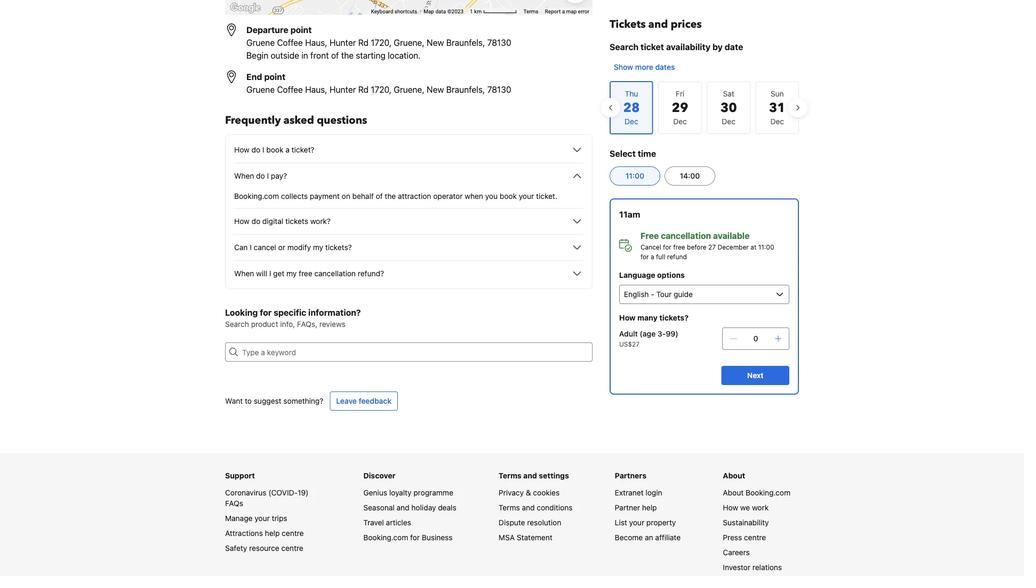 Task type: describe. For each thing, give the bounding box(es) containing it.
end point gruene coffee haus, hunter rd 1720, gruene, new braunfels, 78130
[[247, 72, 512, 95]]

operator
[[434, 192, 463, 201]]

0 vertical spatial 11:00
[[626, 172, 645, 180]]

full
[[657, 253, 666, 260]]

for left 'business'
[[411, 534, 420, 542]]

how for how do i book a ticket?
[[234, 145, 250, 154]]

travel articles link
[[364, 519, 411, 527]]

a inside free cancellation available cancel for free before 27 december at 11:00 for a full refund
[[651, 253, 655, 260]]

behalf
[[353, 192, 374, 201]]

map
[[424, 8, 434, 15]]

terms link
[[524, 8, 539, 15]]

braunfels, for end point gruene coffee haus, hunter rd 1720, gruene, new braunfels, 78130
[[447, 85, 485, 95]]

manage your trips
[[225, 514, 287, 523]]

faqs
[[225, 499, 243, 508]]

booking.com for booking.com collects payment on behalf of the attraction operator when you book your ticket.
[[234, 192, 279, 201]]

discover
[[364, 472, 396, 480]]

or
[[278, 243, 286, 252]]

do for pay?
[[256, 172, 265, 180]]

programme
[[414, 489, 454, 497]]

11am
[[620, 210, 641, 220]]

31
[[770, 99, 786, 117]]

do for tickets
[[252, 217, 261, 226]]

property
[[647, 519, 676, 527]]

attractions help centre link
[[225, 529, 304, 538]]

0 vertical spatial search
[[610, 42, 639, 52]]

1 horizontal spatial of
[[376, 192, 383, 201]]

keyboard
[[371, 8, 394, 15]]

when
[[465, 192, 484, 201]]

december
[[718, 243, 749, 251]]

error
[[579, 8, 590, 15]]

terms and conditions link
[[499, 504, 573, 512]]

prices
[[671, 17, 702, 32]]

available
[[714, 231, 750, 241]]

cancellation inside free cancellation available cancel for free before 27 december at 11:00 for a full refund
[[661, 231, 712, 241]]

availability
[[667, 42, 711, 52]]

when for when do i pay?
[[234, 172, 254, 180]]

attractions
[[225, 529, 263, 538]]

safety
[[225, 544, 247, 553]]

travel articles
[[364, 519, 411, 527]]

i for book
[[263, 145, 264, 154]]

refund
[[668, 253, 687, 260]]

report
[[545, 8, 561, 15]]

frequently asked questions
[[225, 113, 367, 128]]

free for cancellation
[[674, 243, 686, 251]]

list
[[615, 519, 628, 527]]

report a map error
[[545, 8, 590, 15]]

privacy & cookies link
[[499, 489, 560, 497]]

msa statement link
[[499, 534, 553, 542]]

haus, for end
[[305, 85, 328, 95]]

coronavirus (covid-19) faqs link
[[225, 489, 309, 508]]

terms for terms and settings
[[499, 472, 522, 480]]

i for pay?
[[267, 172, 269, 180]]

want to suggest something?
[[225, 397, 324, 406]]

your for list your property
[[630, 519, 645, 527]]

for down the cancel
[[641, 253, 649, 260]]

78130 for departure point gruene coffee haus, hunter rd 1720, gruene, new braunfels, 78130 begin outside in front of the starting location.
[[488, 38, 512, 48]]

how we work link
[[723, 504, 769, 512]]

about booking.com
[[723, 489, 791, 497]]

braunfels, for departure point gruene coffee haus, hunter rd 1720, gruene, new braunfels, 78130 begin outside in front of the starting location.
[[447, 38, 485, 48]]

centre for attractions help centre
[[282, 529, 304, 538]]

extranet login link
[[615, 489, 663, 497]]

fri 29 dec
[[672, 89, 689, 126]]

login
[[646, 489, 663, 497]]

tickets and prices
[[610, 17, 702, 32]]

payment
[[310, 192, 340, 201]]

and for settings
[[524, 472, 537, 480]]

when do i pay? button
[[234, 170, 584, 183]]

ticket
[[641, 42, 665, 52]]

gruene, for end point gruene coffee haus, hunter rd 1720, gruene, new braunfels, 78130
[[394, 85, 425, 95]]

google image
[[228, 1, 263, 15]]

keyboard shortcuts
[[371, 8, 418, 15]]

booking.com for business link
[[364, 534, 453, 542]]

collects
[[281, 192, 308, 201]]

14:00
[[680, 172, 700, 180]]

help for partner
[[643, 504, 657, 512]]

do for book
[[252, 145, 261, 154]]

manage your trips link
[[225, 514, 287, 523]]

when will i get my free cancellation refund? button
[[234, 267, 584, 280]]

help for attractions
[[265, 529, 280, 538]]

19)
[[298, 489, 309, 497]]

genius loyalty programme
[[364, 489, 454, 497]]

in
[[302, 50, 308, 61]]

3-
[[658, 330, 666, 338]]

region containing 29
[[602, 77, 808, 139]]

how many tickets?
[[620, 314, 689, 322]]

settings
[[539, 472, 569, 480]]

for up full
[[664, 243, 672, 251]]

and for conditions
[[522, 504, 535, 512]]

new for departure point gruene coffee haus, hunter rd 1720, gruene, new braunfels, 78130 begin outside in front of the starting location.
[[427, 38, 444, 48]]

information?
[[309, 308, 361, 318]]

safety resource centre link
[[225, 544, 304, 553]]

sustainability link
[[723, 519, 769, 527]]

deals
[[438, 504, 457, 512]]

99)
[[666, 330, 679, 338]]

info,
[[280, 320, 295, 329]]

centre for safety resource centre
[[282, 544, 304, 553]]

coffee for departure
[[277, 38, 303, 48]]

feedback
[[359, 397, 392, 406]]

dec for 31
[[771, 117, 785, 126]]

tickets? inside dropdown button
[[325, 243, 352, 252]]

map data ©2023
[[424, 8, 464, 15]]

1 vertical spatial tickets?
[[660, 314, 689, 322]]

dec for 29
[[674, 117, 687, 126]]

adult
[[620, 330, 638, 338]]

digital
[[263, 217, 284, 226]]

work?
[[310, 217, 331, 226]]

booking.com collects payment on behalf of the attraction operator when you book your ticket.
[[234, 192, 558, 201]]

book inside dropdown button
[[267, 145, 284, 154]]

holiday
[[412, 504, 436, 512]]

select time
[[610, 149, 657, 159]]

dispute
[[499, 519, 526, 527]]

of inside departure point gruene coffee haus, hunter rd 1720, gruene, new braunfels, 78130 begin outside in front of the starting location.
[[331, 50, 339, 61]]

show more dates
[[614, 63, 675, 72]]

investor relations link
[[723, 563, 783, 572]]

attractions help centre
[[225, 529, 304, 538]]

begin
[[247, 50, 269, 61]]

haus, for departure
[[305, 38, 328, 48]]

1 horizontal spatial book
[[500, 192, 517, 201]]

partner help
[[615, 504, 657, 512]]

safety resource centre
[[225, 544, 304, 553]]

and for holiday
[[397, 504, 410, 512]]

30
[[721, 99, 738, 117]]

partners
[[615, 472, 647, 480]]



Task type: vqa. For each thing, say whether or not it's contained in the screenshot.
top request
no



Task type: locate. For each thing, give the bounding box(es) containing it.
will
[[256, 269, 267, 278]]

about booking.com link
[[723, 489, 791, 497]]

booking.com for business
[[364, 534, 453, 542]]

rd for departure
[[358, 38, 369, 48]]

78130
[[488, 38, 512, 48], [488, 85, 512, 95]]

ticket.
[[536, 192, 558, 201]]

1 horizontal spatial 11:00
[[759, 243, 775, 251]]

1 horizontal spatial search
[[610, 42, 639, 52]]

when left pay? at the left of the page
[[234, 172, 254, 180]]

0 vertical spatial gruene,
[[394, 38, 425, 48]]

a inside dropdown button
[[286, 145, 290, 154]]

i for get
[[269, 269, 271, 278]]

when inside when do i pay? dropdown button
[[234, 172, 254, 180]]

adult (age 3-99) us$27
[[620, 330, 679, 348]]

1 horizontal spatial my
[[313, 243, 323, 252]]

your for manage your trips
[[255, 514, 270, 523]]

about up "we"
[[723, 489, 744, 497]]

about for about booking.com
[[723, 489, 744, 497]]

sat 30 dec
[[721, 89, 738, 126]]

0 vertical spatial my
[[313, 243, 323, 252]]

0 vertical spatial do
[[252, 145, 261, 154]]

new for end point gruene coffee haus, hunter rd 1720, gruene, new braunfels, 78130
[[427, 85, 444, 95]]

2 vertical spatial do
[[252, 217, 261, 226]]

booking.com down when do i pay? in the left top of the page
[[234, 192, 279, 201]]

1 horizontal spatial point
[[291, 25, 312, 35]]

2 horizontal spatial booking.com
[[746, 489, 791, 497]]

dec down '31'
[[771, 117, 785, 126]]

1 vertical spatial my
[[287, 269, 297, 278]]

gruene, inside end point gruene coffee haus, hunter rd 1720, gruene, new braunfels, 78130
[[394, 85, 425, 95]]

0 vertical spatial cancellation
[[661, 231, 712, 241]]

0 vertical spatial terms
[[524, 8, 539, 15]]

a left the ticket?
[[286, 145, 290, 154]]

tickets? up 99)
[[660, 314, 689, 322]]

about for about
[[723, 472, 746, 480]]

1 vertical spatial hunter
[[330, 85, 356, 95]]

gruene, down location.
[[394, 85, 425, 95]]

cancellation inside dropdown button
[[315, 269, 356, 278]]

statement
[[517, 534, 553, 542]]

i inside when do i pay? dropdown button
[[267, 172, 269, 180]]

braunfels, inside end point gruene coffee haus, hunter rd 1720, gruene, new braunfels, 78130
[[447, 85, 485, 95]]

0 vertical spatial point
[[291, 25, 312, 35]]

1 vertical spatial cancellation
[[315, 269, 356, 278]]

1 vertical spatial braunfels,
[[447, 85, 485, 95]]

1 vertical spatial point
[[264, 72, 286, 82]]

new inside end point gruene coffee haus, hunter rd 1720, gruene, new braunfels, 78130
[[427, 85, 444, 95]]

how
[[234, 145, 250, 154], [234, 217, 250, 226], [620, 314, 636, 322], [723, 504, 739, 512]]

dec
[[674, 117, 687, 126], [722, 117, 736, 126], [771, 117, 785, 126]]

0 horizontal spatial point
[[264, 72, 286, 82]]

when left will
[[234, 269, 254, 278]]

0 vertical spatial about
[[723, 472, 746, 480]]

0 horizontal spatial your
[[255, 514, 270, 523]]

the left 'starting'
[[341, 50, 354, 61]]

0 horizontal spatial help
[[265, 529, 280, 538]]

0 vertical spatial coffee
[[277, 38, 303, 48]]

terms for "terms" link
[[524, 8, 539, 15]]

haus, down front at the left top of page
[[305, 85, 328, 95]]

by
[[713, 42, 723, 52]]

1 gruene, from the top
[[394, 38, 425, 48]]

point up in
[[291, 25, 312, 35]]

hunter up 'starting'
[[330, 38, 356, 48]]

booking.com up the 'work'
[[746, 489, 791, 497]]

2 coffee from the top
[[277, 85, 303, 95]]

dec for 30
[[722, 117, 736, 126]]

do left digital
[[252, 217, 261, 226]]

1 vertical spatial about
[[723, 489, 744, 497]]

1 vertical spatial when
[[234, 269, 254, 278]]

your down "partner help" link
[[630, 519, 645, 527]]

1 coffee from the top
[[277, 38, 303, 48]]

my right get
[[287, 269, 297, 278]]

extranet
[[615, 489, 644, 497]]

0 vertical spatial a
[[562, 8, 565, 15]]

78130 inside departure point gruene coffee haus, hunter rd 1720, gruene, new braunfels, 78130 begin outside in front of the starting location.
[[488, 38, 512, 48]]

travel
[[364, 519, 384, 527]]

how inside dropdown button
[[234, 145, 250, 154]]

and for prices
[[649, 17, 669, 32]]

1 vertical spatial 11:00
[[759, 243, 775, 251]]

1 horizontal spatial help
[[643, 504, 657, 512]]

select
[[610, 149, 636, 159]]

resolution
[[528, 519, 562, 527]]

terms for terms and conditions
[[499, 504, 520, 512]]

of right behalf
[[376, 192, 383, 201]]

work
[[753, 504, 769, 512]]

how up can
[[234, 217, 250, 226]]

gruene, inside departure point gruene coffee haus, hunter rd 1720, gruene, new braunfels, 78130 begin outside in front of the starting location.
[[394, 38, 425, 48]]

for inside "looking for specific information? search product info, faqs, reviews"
[[260, 308, 272, 318]]

my
[[313, 243, 323, 252], [287, 269, 297, 278]]

loyalty
[[390, 489, 412, 497]]

hunter for end
[[330, 85, 356, 95]]

1 hunter from the top
[[330, 38, 356, 48]]

your left ticket.
[[519, 192, 534, 201]]

11:00 down select time
[[626, 172, 645, 180]]

sun
[[771, 89, 784, 98]]

1 vertical spatial free
[[299, 269, 313, 278]]

cookies
[[533, 489, 560, 497]]

1 vertical spatial 78130
[[488, 85, 512, 95]]

hunter inside departure point gruene coffee haus, hunter rd 1720, gruene, new braunfels, 78130 begin outside in front of the starting location.
[[330, 38, 356, 48]]

1 about from the top
[[723, 472, 746, 480]]

point right "end"
[[264, 72, 286, 82]]

1 vertical spatial booking.com
[[746, 489, 791, 497]]

careers
[[723, 548, 750, 557]]

the inside departure point gruene coffee haus, hunter rd 1720, gruene, new braunfels, 78130 begin outside in front of the starting location.
[[341, 50, 354, 61]]

terms down privacy
[[499, 504, 520, 512]]

how up adult
[[620, 314, 636, 322]]

search inside "looking for specific information? search product info, faqs, reviews"
[[225, 320, 249, 329]]

1 vertical spatial book
[[500, 192, 517, 201]]

point inside end point gruene coffee haus, hunter rd 1720, gruene, new braunfels, 78130
[[264, 72, 286, 82]]

affiliate
[[656, 534, 681, 542]]

booking.com down travel articles link
[[364, 534, 408, 542]]

outside
[[271, 50, 299, 61]]

2 horizontal spatial dec
[[771, 117, 785, 126]]

1 vertical spatial haus,
[[305, 85, 328, 95]]

1 haus, from the top
[[305, 38, 328, 48]]

point for end
[[264, 72, 286, 82]]

dec down the 30
[[722, 117, 736, 126]]

2 horizontal spatial a
[[651, 253, 655, 260]]

articles
[[386, 519, 411, 527]]

centre right resource on the left
[[282, 544, 304, 553]]

and up privacy & cookies link
[[524, 472, 537, 480]]

i right can
[[250, 243, 252, 252]]

gruene, for departure point gruene coffee haus, hunter rd 1720, gruene, new braunfels, 78130 begin outside in front of the starting location.
[[394, 38, 425, 48]]

show
[[614, 63, 634, 72]]

haus, inside end point gruene coffee haus, hunter rd 1720, gruene, new braunfels, 78130
[[305, 85, 328, 95]]

coffee up frequently asked questions
[[277, 85, 303, 95]]

frequently
[[225, 113, 281, 128]]

1 horizontal spatial cancellation
[[661, 231, 712, 241]]

refund?
[[358, 269, 384, 278]]

coronavirus (covid-19) faqs
[[225, 489, 309, 508]]

3 dec from the left
[[771, 117, 785, 126]]

0 horizontal spatial a
[[286, 145, 290, 154]]

0 vertical spatial booking.com
[[234, 192, 279, 201]]

2 gruene from the top
[[247, 85, 275, 95]]

how do digital tickets work?
[[234, 217, 331, 226]]

free up refund
[[674, 243, 686, 251]]

1 km button
[[467, 7, 521, 15]]

press
[[723, 534, 743, 542]]

rd down 'starting'
[[358, 85, 369, 95]]

1 vertical spatial gruene,
[[394, 85, 425, 95]]

2 gruene, from the top
[[394, 85, 425, 95]]

2 1720, from the top
[[371, 85, 392, 95]]

rd for end
[[358, 85, 369, 95]]

book
[[267, 145, 284, 154], [500, 192, 517, 201]]

1 when from the top
[[234, 172, 254, 180]]

report a map error link
[[545, 8, 590, 15]]

1 vertical spatial do
[[256, 172, 265, 180]]

dispute resolution
[[499, 519, 562, 527]]

i inside "can i cancel or modify my tickets?" dropdown button
[[250, 243, 252, 252]]

point for departure
[[291, 25, 312, 35]]

0 horizontal spatial book
[[267, 145, 284, 154]]

78130 for end point gruene coffee haus, hunter rd 1720, gruene, new braunfels, 78130
[[488, 85, 512, 95]]

language options
[[620, 271, 685, 280]]

centre down trips
[[282, 529, 304, 538]]

centre down sustainability link
[[745, 534, 767, 542]]

0 horizontal spatial the
[[341, 50, 354, 61]]

0 vertical spatial help
[[643, 504, 657, 512]]

0 horizontal spatial my
[[287, 269, 297, 278]]

when for when will i get my free cancellation refund?
[[234, 269, 254, 278]]

1 rd from the top
[[358, 38, 369, 48]]

1 vertical spatial help
[[265, 529, 280, 538]]

how do digital tickets work? button
[[234, 215, 584, 228]]

78130 inside end point gruene coffee haus, hunter rd 1720, gruene, new braunfels, 78130
[[488, 85, 512, 95]]

starting
[[356, 50, 386, 61]]

gruene inside end point gruene coffee haus, hunter rd 1720, gruene, new braunfels, 78130
[[247, 85, 275, 95]]

1 vertical spatial gruene
[[247, 85, 275, 95]]

1 vertical spatial 1720,
[[371, 85, 392, 95]]

i right will
[[269, 269, 271, 278]]

gruene
[[247, 38, 275, 48], [247, 85, 275, 95]]

2 dec from the left
[[722, 117, 736, 126]]

i inside when will i get my free cancellation refund? dropdown button
[[269, 269, 271, 278]]

my inside when will i get my free cancellation refund? dropdown button
[[287, 269, 297, 278]]

1 dec from the left
[[674, 117, 687, 126]]

how inside "dropdown button"
[[234, 217, 250, 226]]

2 vertical spatial terms
[[499, 504, 520, 512]]

1 horizontal spatial a
[[562, 8, 565, 15]]

at
[[751, 243, 757, 251]]

and up ticket
[[649, 17, 669, 32]]

hunter for departure
[[330, 38, 356, 48]]

1 vertical spatial of
[[376, 192, 383, 201]]

terms left "report"
[[524, 8, 539, 15]]

can
[[234, 243, 248, 252]]

resource
[[249, 544, 279, 553]]

terms up privacy
[[499, 472, 522, 480]]

11:00 right at
[[759, 243, 775, 251]]

Type a keyword field
[[238, 343, 593, 362]]

a
[[562, 8, 565, 15], [286, 145, 290, 154], [651, 253, 655, 260]]

rd inside end point gruene coffee haus, hunter rd 1720, gruene, new braunfels, 78130
[[358, 85, 369, 95]]

hunter inside end point gruene coffee haus, hunter rd 1720, gruene, new braunfels, 78130
[[330, 85, 356, 95]]

1 vertical spatial a
[[286, 145, 290, 154]]

show more dates button
[[610, 58, 680, 77]]

1720, down 'starting'
[[371, 85, 392, 95]]

0 horizontal spatial free
[[299, 269, 313, 278]]

2 braunfels, from the top
[[447, 85, 485, 95]]

search up show at the right top of the page
[[610, 42, 639, 52]]

rd up 'starting'
[[358, 38, 369, 48]]

hunter
[[330, 38, 356, 48], [330, 85, 356, 95]]

privacy
[[499, 489, 524, 497]]

2 when from the top
[[234, 269, 254, 278]]

do up when do i pay? in the left top of the page
[[252, 145, 261, 154]]

0 vertical spatial gruene
[[247, 38, 275, 48]]

1 vertical spatial terms
[[499, 472, 522, 480]]

become
[[615, 534, 643, 542]]

and down loyalty
[[397, 504, 410, 512]]

0 vertical spatial 1720,
[[371, 38, 392, 48]]

your up the attractions help centre
[[255, 514, 270, 523]]

free inside free cancellation available cancel for free before 27 december at 11:00 for a full refund
[[674, 243, 686, 251]]

point inside departure point gruene coffee haus, hunter rd 1720, gruene, new braunfels, 78130 begin outside in front of the starting location.
[[291, 25, 312, 35]]

map region
[[185, 0, 595, 140]]

0 vertical spatial book
[[267, 145, 284, 154]]

an
[[645, 534, 654, 542]]

region
[[602, 77, 808, 139]]

free right get
[[299, 269, 313, 278]]

how down frequently
[[234, 145, 250, 154]]

2 vertical spatial booking.com
[[364, 534, 408, 542]]

1 vertical spatial search
[[225, 320, 249, 329]]

search ticket availability by date
[[610, 42, 744, 52]]

0 vertical spatial new
[[427, 38, 444, 48]]

2 new from the top
[[427, 85, 444, 95]]

1 vertical spatial rd
[[358, 85, 369, 95]]

0 horizontal spatial 11:00
[[626, 172, 645, 180]]

do left pay? at the left of the page
[[256, 172, 265, 180]]

about up about booking.com link
[[723, 472, 746, 480]]

free for will
[[299, 269, 313, 278]]

0 horizontal spatial of
[[331, 50, 339, 61]]

dec inside sun 31 dec
[[771, 117, 785, 126]]

i inside how do i book a ticket? dropdown button
[[263, 145, 264, 154]]

tickets
[[286, 217, 308, 226]]

of right front at the left top of page
[[331, 50, 339, 61]]

2 vertical spatial a
[[651, 253, 655, 260]]

braunfels,
[[447, 38, 485, 48], [447, 85, 485, 95]]

0 horizontal spatial tickets?
[[325, 243, 352, 252]]

0 horizontal spatial booking.com
[[234, 192, 279, 201]]

how left "we"
[[723, 504, 739, 512]]

how for how we work
[[723, 504, 739, 512]]

hunter up questions
[[330, 85, 356, 95]]

when inside when will i get my free cancellation refund? dropdown button
[[234, 269, 254, 278]]

2 haus, from the top
[[305, 85, 328, 95]]

tickets? down work? in the top left of the page
[[325, 243, 352, 252]]

help down trips
[[265, 529, 280, 538]]

1720, up 'starting'
[[371, 38, 392, 48]]

cancellation left refund?
[[315, 269, 356, 278]]

0 horizontal spatial cancellation
[[315, 269, 356, 278]]

booking.com for booking.com for business
[[364, 534, 408, 542]]

1 horizontal spatial the
[[385, 192, 396, 201]]

2 hunter from the top
[[330, 85, 356, 95]]

2 78130 from the top
[[488, 85, 512, 95]]

0 vertical spatial hunter
[[330, 38, 356, 48]]

front
[[311, 50, 329, 61]]

1 horizontal spatial tickets?
[[660, 314, 689, 322]]

terms and conditions
[[499, 504, 573, 512]]

0 vertical spatial tickets?
[[325, 243, 352, 252]]

reviews
[[320, 320, 346, 329]]

free inside dropdown button
[[299, 269, 313, 278]]

my inside "can i cancel or modify my tickets?" dropdown button
[[313, 243, 323, 252]]

careers link
[[723, 548, 750, 557]]

gruene inside departure point gruene coffee haus, hunter rd 1720, gruene, new braunfels, 78130 begin outside in front of the starting location.
[[247, 38, 275, 48]]

msa
[[499, 534, 515, 542]]

i left pay? at the left of the page
[[267, 172, 269, 180]]

2 horizontal spatial your
[[630, 519, 645, 527]]

1 vertical spatial coffee
[[277, 85, 303, 95]]

1720, inside departure point gruene coffee haus, hunter rd 1720, gruene, new braunfels, 78130 begin outside in front of the starting location.
[[371, 38, 392, 48]]

partner help link
[[615, 504, 657, 512]]

a left full
[[651, 253, 655, 260]]

1 new from the top
[[427, 38, 444, 48]]

1 horizontal spatial free
[[674, 243, 686, 251]]

dec inside fri 29 dec
[[674, 117, 687, 126]]

book up pay? at the left of the page
[[267, 145, 284, 154]]

0 vertical spatial haus,
[[305, 38, 328, 48]]

gruene for departure
[[247, 38, 275, 48]]

you
[[486, 192, 498, 201]]

how do i book a ticket?
[[234, 145, 315, 154]]

coffee for end
[[277, 85, 303, 95]]

1 horizontal spatial dec
[[722, 117, 736, 126]]

privacy & cookies
[[499, 489, 560, 497]]

0 vertical spatial braunfels,
[[447, 38, 485, 48]]

dec down 29
[[674, 117, 687, 126]]

genius
[[364, 489, 387, 497]]

2 about from the top
[[723, 489, 744, 497]]

coffee inside departure point gruene coffee haus, hunter rd 1720, gruene, new braunfels, 78130 begin outside in front of the starting location.
[[277, 38, 303, 48]]

0 horizontal spatial search
[[225, 320, 249, 329]]

help
[[643, 504, 657, 512], [265, 529, 280, 538]]

seasonal
[[364, 504, 395, 512]]

partner
[[615, 504, 641, 512]]

free cancellation available cancel for free before 27 december at 11:00 for a full refund
[[641, 231, 775, 260]]

haus, up front at the left top of page
[[305, 38, 328, 48]]

1 78130 from the top
[[488, 38, 512, 48]]

coffee inside end point gruene coffee haus, hunter rd 1720, gruene, new braunfels, 78130
[[277, 85, 303, 95]]

and down &
[[522, 504, 535, 512]]

when will i get my free cancellation refund?
[[234, 269, 384, 278]]

new inside departure point gruene coffee haus, hunter rd 1720, gruene, new braunfels, 78130 begin outside in front of the starting location.
[[427, 38, 444, 48]]

i up when do i pay? in the left top of the page
[[263, 145, 264, 154]]

gruene up begin
[[247, 38, 275, 48]]

booking.com
[[234, 192, 279, 201], [746, 489, 791, 497], [364, 534, 408, 542]]

do inside "dropdown button"
[[252, 217, 261, 226]]

language
[[620, 271, 656, 280]]

11:00 inside free cancellation available cancel for free before 27 december at 11:00 for a full refund
[[759, 243, 775, 251]]

gruene for end
[[247, 85, 275, 95]]

faqs,
[[297, 320, 318, 329]]

1720, for end
[[371, 85, 392, 95]]

0 vertical spatial 78130
[[488, 38, 512, 48]]

coffee up "outside"
[[277, 38, 303, 48]]

0 vertical spatial the
[[341, 50, 354, 61]]

0 horizontal spatial dec
[[674, 117, 687, 126]]

gruene, up location.
[[394, 38, 425, 48]]

a left map
[[562, 8, 565, 15]]

1 braunfels, from the top
[[447, 38, 485, 48]]

&
[[526, 489, 531, 497]]

help up list your property link
[[643, 504, 657, 512]]

us$27
[[620, 341, 640, 348]]

0 vertical spatial free
[[674, 243, 686, 251]]

2 rd from the top
[[358, 85, 369, 95]]

ticket?
[[292, 145, 315, 154]]

1 vertical spatial the
[[385, 192, 396, 201]]

haus, inside departure point gruene coffee haus, hunter rd 1720, gruene, new braunfels, 78130 begin outside in front of the starting location.
[[305, 38, 328, 48]]

1 gruene from the top
[[247, 38, 275, 48]]

1 horizontal spatial booking.com
[[364, 534, 408, 542]]

29
[[672, 99, 689, 117]]

want
[[225, 397, 243, 406]]

become an affiliate
[[615, 534, 681, 542]]

search down looking
[[225, 320, 249, 329]]

how for how many tickets?
[[620, 314, 636, 322]]

0 vertical spatial rd
[[358, 38, 369, 48]]

end
[[247, 72, 262, 82]]

1 1720, from the top
[[371, 38, 392, 48]]

my right "modify"
[[313, 243, 323, 252]]

braunfels, inside departure point gruene coffee haus, hunter rd 1720, gruene, new braunfels, 78130 begin outside in front of the starting location.
[[447, 38, 485, 48]]

1720, inside end point gruene coffee haus, hunter rd 1720, gruene, new braunfels, 78130
[[371, 85, 392, 95]]

rd inside departure point gruene coffee haus, hunter rd 1720, gruene, new braunfels, 78130 begin outside in front of the starting location.
[[358, 38, 369, 48]]

cancellation up before
[[661, 231, 712, 241]]

the left attraction
[[385, 192, 396, 201]]

1720, for departure
[[371, 38, 392, 48]]

0 vertical spatial of
[[331, 50, 339, 61]]

1 vertical spatial new
[[427, 85, 444, 95]]

how for how do digital tickets work?
[[234, 217, 250, 226]]

dec inside sat 30 dec
[[722, 117, 736, 126]]

1 horizontal spatial your
[[519, 192, 534, 201]]

about
[[723, 472, 746, 480], [723, 489, 744, 497]]

we
[[741, 504, 751, 512]]

gruene down "end"
[[247, 85, 275, 95]]

0 vertical spatial when
[[234, 172, 254, 180]]

book right you
[[500, 192, 517, 201]]

for up product
[[260, 308, 272, 318]]

map
[[567, 8, 577, 15]]



